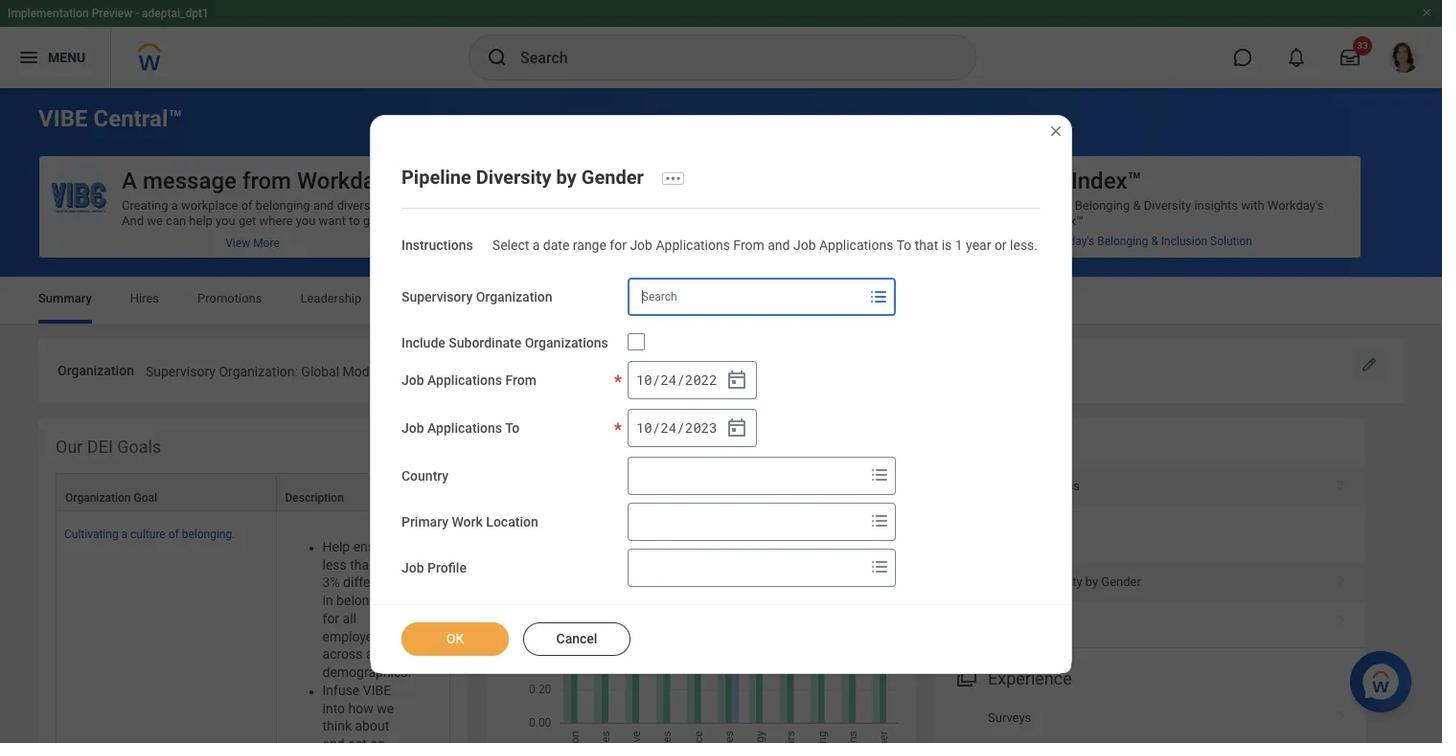 Task type: locate. For each thing, give the bounding box(es) containing it.
the inside creating belonging and diversity in the workplace with vibe™ how do you create a culture of belonging and turn intent into impactful actions? in this webinar, we share our strategies for valuing inclusion, belonging, and equity for all and show how our solutions can help you enable change. watch webinar
[[764, 198, 782, 213]]

include inside 'main content'
[[454, 363, 498, 378]]

compa-
[[504, 437, 564, 457]]

2 watch from the top
[[569, 397, 604, 412]]

index™ up drive your belonging & diversity insights with workday's vibe index™
[[1071, 168, 1142, 195]]

0 horizontal spatial workday
[[625, 428, 673, 442]]

creating
[[569, 198, 616, 213]]

than
[[350, 557, 376, 573]]

pipeline diversity by gender list item
[[935, 563, 1365, 602]]

belonging inside measure relative performance to focus belonging & diversity efforts
[[1241, 244, 1296, 259]]

0 horizontal spatial pipeline diversity by gender link
[[401, 165, 644, 188]]

prompts image
[[867, 286, 890, 309]]

0 horizontal spatial belonging
[[336, 593, 395, 609]]

diversity
[[476, 165, 552, 188], [467, 168, 556, 195], [699, 168, 788, 195], [701, 198, 748, 213], [1144, 198, 1191, 213], [1017, 260, 1064, 274], [1035, 575, 1082, 590]]

1 vertical spatial webinar
[[607, 397, 653, 412]]

0 horizontal spatial by
[[556, 165, 577, 188]]

workday's belonging & inclusion solution
[[1043, 235, 1252, 248]]

with inside coming together on the path to equality learn how companies, leaders, and organizations each play a role in building equality. join the webinar with workday leaders and discover ways to assess your intentions against outcomes and drive real change. watch webinar
[[806, 352, 830, 366]]

1 vertical spatial all
[[343, 611, 356, 626]]

thought
[[793, 168, 879, 195]]

& up we're
[[768, 437, 779, 457]]

0 horizontal spatial create
[[583, 474, 618, 488]]

workday inside coming together on the path to equality learn how companies, leaders, and organizations each play a role in building equality. join the webinar with workday leaders and discover ways to assess your intentions against outcomes and drive real change. watch webinar
[[833, 352, 881, 366]]

24 inside job applications to group
[[661, 419, 677, 437]]

supervisory for supervisory organization: global modern services
[[146, 364, 216, 379]]

for
[[610, 237, 627, 253], [569, 260, 585, 274], [806, 260, 822, 274], [676, 428, 692, 442], [322, 611, 339, 626]]

workday down each
[[833, 352, 881, 366]]

3 chevron right image from the top
[[1329, 705, 1354, 724]]

0 vertical spatial webinar
[[607, 290, 653, 305]]

supervisory left organization:
[[146, 364, 216, 379]]

chevron right image inside pipeline diversity by gender list item
[[1329, 569, 1354, 588]]

0 vertical spatial culture
[[685, 229, 723, 243]]

subordinate left role
[[501, 363, 574, 378]]

from
[[733, 237, 764, 253], [506, 373, 537, 388]]

2 horizontal spatial workday's
[[1267, 198, 1324, 213]]

1 vertical spatial include subordinate organizations
[[454, 363, 661, 378]]

1 watch from the top
[[569, 290, 604, 305]]

webinar,
[[711, 244, 757, 259]]

1 vertical spatial create
[[583, 474, 618, 488]]

workday up action
[[625, 428, 673, 442]]

1 horizontal spatial to
[[897, 237, 912, 253]]

in
[[751, 198, 761, 213], [603, 352, 613, 366], [621, 459, 631, 473], [322, 593, 333, 609]]

1 vertical spatial 24
[[661, 419, 677, 437]]

1 vertical spatial belonging
[[336, 593, 395, 609]]

how
[[569, 229, 595, 243]]

role
[[579, 352, 600, 366]]

1 horizontal spatial by
[[608, 437, 626, 457]]

ext link image
[[1335, 472, 1354, 491]]

create inside uniting at workday for social justice we're taking action to examine our practices and accelerate progress in our company. learn how we're working together to create systemic change both within workday and externally.
[[583, 474, 618, 488]]

learn up both
[[712, 459, 743, 473]]

how inside coming together on the path to equality learn how companies, leaders, and organizations each play a role in building equality. join the webinar with workday leaders and discover ways to assess your intentions against outcomes and drive real change. watch webinar
[[603, 336, 627, 351]]

1 calendar image from the top
[[725, 369, 748, 392]]

1 vertical spatial pipeline
[[988, 575, 1032, 590]]

to down the join
[[718, 367, 729, 381]]

companies,
[[630, 336, 693, 351]]

0 horizontal spatial learn
[[569, 336, 600, 351]]

2 10 from the top
[[636, 419, 652, 437]]

and down think
[[322, 737, 345, 744]]

1 prompts image from the top
[[868, 464, 891, 487]]

the up assess
[[739, 352, 756, 366]]

organization up the cultivating
[[65, 491, 131, 505]]

into up think
[[322, 701, 345, 716]]

organizations
[[525, 336, 608, 351], [577, 363, 661, 378]]

culture inside creating belonging and diversity in the workplace with vibe™ how do you create a culture of belonging and turn intent into impactful actions? in this webinar, we share our strategies for valuing inclusion, belonging, and equity for all and show how our solutions can help you enable change. watch webinar
[[685, 229, 723, 243]]

0 vertical spatial workday
[[833, 352, 881, 366]]

1 webinar from the top
[[607, 290, 653, 305]]

to up compa-
[[505, 421, 520, 436]]

webinar down solutions
[[607, 290, 653, 305]]

in down 3%
[[322, 593, 333, 609]]

organization for organization
[[57, 363, 134, 378]]

a left date
[[532, 237, 540, 253]]

gender
[[581, 165, 644, 188], [783, 437, 839, 457], [1101, 575, 1141, 590]]

workday's up efforts
[[1043, 235, 1094, 248]]

1 horizontal spatial belonging
[[741, 229, 795, 243]]

all up employees at the bottom left of the page
[[343, 611, 356, 626]]

2 vertical spatial gender
[[1101, 575, 1141, 590]]

supervisory inside pipeline diversity by gender "dialog"
[[401, 290, 473, 305]]

with right the insights at the top
[[1241, 198, 1264, 213]]

10 for 10 / 24 / 2022
[[636, 371, 652, 389]]

examine
[[691, 443, 738, 458]]

1 vertical spatial of
[[168, 528, 179, 541]]

watch inside creating belonging and diversity in the workplace with vibe™ how do you create a culture of belonging and turn intent into impactful actions? in this webinar, we share our strategies for valuing inclusion, belonging, and equity for all and show how our solutions can help you enable change. watch webinar
[[569, 290, 604, 305]]

0 vertical spatial calendar image
[[725, 369, 748, 392]]

and up the enable
[[746, 260, 766, 274]]

2 row from the top
[[56, 511, 450, 744]]

the right on at the top
[[684, 321, 702, 335]]

0 horizontal spatial from
[[506, 373, 537, 388]]

how up 'within'
[[746, 459, 770, 473]]

subordinate up job applications from
[[449, 336, 521, 351]]

1 horizontal spatial learn
[[712, 459, 743, 473]]

watch up coming
[[569, 290, 604, 305]]

our dei goals element
[[38, 418, 468, 744]]

0 horizontal spatial with
[[806, 352, 830, 366]]

& inside drive your belonging & diversity insights with workday's vibe index™
[[1133, 198, 1141, 213]]

taking
[[602, 443, 636, 458]]

the
[[764, 198, 782, 213], [684, 321, 702, 335], [739, 352, 756, 366]]

0 vertical spatial all
[[825, 260, 838, 274]]

work
[[452, 515, 483, 530]]

close environment banner image
[[1421, 7, 1432, 18]]

a up in
[[675, 229, 682, 243]]

inclusion
[[1161, 235, 1207, 248]]

to left focus
[[1190, 244, 1201, 259]]

pipeline inside list item
[[988, 575, 1032, 590]]

drive your belonging & diversity insights with workday's vibe index™
[[1017, 198, 1324, 228]]

belonging
[[741, 229, 795, 243], [336, 593, 395, 609]]

change. down start
[[705, 382, 749, 397]]

progress
[[569, 459, 618, 473]]

for inside pipeline diversity by gender "dialog"
[[610, 237, 627, 253]]

include inside pipeline diversity by gender "dialog"
[[401, 336, 445, 351]]

search image
[[486, 46, 509, 69]]

pipeline
[[401, 165, 471, 188], [988, 575, 1032, 590]]

0 horizontal spatial change.
[[705, 382, 749, 397]]

the down belonging & diversity thought leadership
[[764, 198, 782, 213]]

calendar image inside 'job applications from' group
[[725, 369, 748, 392]]

workday's right from
[[297, 168, 401, 195]]

culture inside cultivating a culture of belonging. link
[[130, 528, 166, 541]]

all inside creating belonging and diversity in the workplace with vibe™ how do you create a culture of belonging and turn intent into impactful actions? in this webinar, we share our strategies for valuing inclusion, belonging, and equity for all and show how our solutions can help you enable change. watch webinar
[[825, 260, 838, 274]]

from
[[242, 168, 291, 195]]

job right at
[[630, 437, 659, 457]]

1 vertical spatial from
[[506, 373, 537, 388]]

2 horizontal spatial with
[[1241, 198, 1264, 213]]

from up compa-
[[506, 373, 537, 388]]

help
[[322, 539, 350, 555]]

workday's belonging & inclusion solution link
[[934, 227, 1361, 256]]

include subordinate organizations inside pipeline diversity by gender "dialog"
[[401, 336, 608, 351]]

1 vertical spatial calendar image
[[725, 417, 748, 440]]

0 horizontal spatial all
[[343, 611, 356, 626]]

a right than
[[380, 557, 387, 573]]

supervisory inside text box
[[146, 364, 216, 379]]

learn up role
[[569, 336, 600, 351]]

into
[[882, 229, 903, 243], [322, 701, 345, 716]]

cancel button
[[523, 623, 630, 657]]

1 vertical spatial leadership
[[300, 291, 362, 306]]

0 vertical spatial pipeline
[[401, 165, 471, 188]]

1 vertical spatial organizations
[[577, 363, 661, 378]]

webinar
[[759, 352, 803, 366]]

create up the actions?
[[638, 229, 672, 243]]

to
[[897, 237, 912, 253], [505, 421, 520, 436]]

building
[[616, 352, 660, 366]]

0 vertical spatial learn
[[569, 336, 600, 351]]

and up share
[[798, 229, 819, 243]]

index™ up measure
[[1046, 214, 1084, 228]]

to down progress
[[569, 474, 580, 488]]

diversity inside measure relative performance to focus belonging & diversity efforts
[[1017, 260, 1064, 274]]

1 vertical spatial into
[[322, 701, 345, 716]]

0 horizontal spatial pipeline
[[401, 165, 471, 188]]

0 vertical spatial by
[[556, 165, 577, 188]]

ways
[[687, 367, 715, 381]]

summary
[[38, 291, 92, 306]]

job applications to group
[[627, 409, 757, 448]]

change. inside coming together on the path to equality learn how companies, leaders, and organizations each play a role in building equality. join the webinar with workday leaders and discover ways to assess your intentions against outcomes and drive real change. watch webinar
[[705, 382, 749, 397]]

we up the about
[[377, 701, 394, 716]]

2 horizontal spatial by
[[1085, 575, 1098, 590]]

1 vertical spatial workday
[[625, 428, 673, 442]]

1 vertical spatial 10
[[636, 419, 652, 437]]

0 horizontal spatial gender
[[581, 165, 644, 188]]

we up equity
[[760, 244, 776, 259]]

1 vertical spatial chevron right image
[[1329, 608, 1354, 627]]

family
[[663, 437, 714, 457]]

1 horizontal spatial pipeline diversity by gender
[[988, 575, 1141, 590]]

10 inside job applications to group
[[636, 419, 652, 437]]

job applications from group
[[627, 361, 757, 400]]

performance
[[1115, 244, 1187, 259]]

job
[[630, 237, 652, 253], [793, 237, 816, 253], [401, 373, 424, 388], [401, 421, 424, 436], [630, 437, 659, 457], [401, 561, 424, 576]]

think
[[322, 719, 352, 734]]

how up building
[[603, 336, 627, 351]]

applications up belonging,
[[656, 237, 730, 253]]

3 prompts image from the top
[[868, 556, 891, 579]]

play
[[875, 336, 897, 351]]

in down belonging & diversity thought leadership
[[751, 198, 761, 213]]

1 horizontal spatial culture
[[685, 229, 723, 243]]

tab list
[[19, 278, 1423, 324]]

a left role
[[569, 352, 576, 366]]

1 horizontal spatial your
[[1048, 198, 1072, 213]]

date
[[738, 363, 766, 378]]

0 horizontal spatial to
[[505, 421, 520, 436]]

compa-ratio by job family group & gender element
[[487, 418, 916, 744]]

in inside uniting at workday for social justice we're taking action to examine our practices and accelerate progress in our company. learn how we're working together to create systemic change both within workday and externally.
[[621, 459, 631, 473]]

culture
[[685, 229, 723, 243], [130, 528, 166, 541]]

1 vertical spatial organization
[[57, 363, 134, 378]]

and up equity
[[768, 237, 790, 253]]

organizations for supervisory organization
[[525, 336, 608, 351]]

all up demographics.
[[366, 647, 380, 662]]

1 horizontal spatial pipeline
[[988, 575, 1032, 590]]

start date
[[705, 363, 766, 378]]

0 horizontal spatial pipeline diversity by gender
[[401, 165, 644, 188]]

& up workday's belonging & inclusion solution
[[1133, 198, 1141, 213]]

include right services
[[454, 363, 498, 378]]

diversity inside creating belonging and diversity in the workplace with vibe™ how do you create a culture of belonging and turn intent into impactful actions? in this webinar, we share our strategies for valuing inclusion, belonging, and equity for all and show how our solutions can help you enable change. watch webinar
[[701, 198, 748, 213]]

1 vertical spatial change.
[[705, 382, 749, 397]]

0 horizontal spatial workday's
[[297, 168, 401, 195]]

row containing organization goal
[[56, 473, 450, 511]]

of left belonging.
[[168, 528, 179, 541]]

into inside 'help ensure less than a 3% difference in belonging for all employees across all demographics. infuse vibe into how we think about and act'
[[322, 701, 345, 716]]

subordinate for supervisory organization
[[449, 336, 521, 351]]

working
[[804, 459, 848, 473]]

share
[[779, 244, 810, 259]]

how
[[569, 275, 592, 289], [603, 336, 627, 351], [746, 459, 770, 473], [348, 701, 373, 716]]

1 chevron right image from the top
[[1329, 569, 1354, 588]]

Primary Work Location field
[[628, 505, 864, 540]]

belonging.
[[182, 528, 235, 541]]

subordinate inside pipeline diversity by gender "dialog"
[[449, 336, 521, 351]]

organizations up role
[[525, 336, 608, 351]]

leadership up "global"
[[300, 291, 362, 306]]

0 horizontal spatial leadership
[[300, 291, 362, 306]]

with up intent
[[846, 198, 870, 213]]

watch down outcomes
[[569, 397, 604, 412]]

create
[[638, 229, 672, 243], [583, 474, 618, 488]]

1 vertical spatial watch
[[569, 397, 604, 412]]

how down valuing
[[569, 275, 592, 289]]

0 horizontal spatial we
[[377, 701, 394, 716]]

0 horizontal spatial the
[[684, 321, 702, 335]]

leadership inside tab list
[[300, 291, 362, 306]]

ensure
[[353, 539, 394, 555]]

0 vertical spatial include subordinate organizations
[[401, 336, 608, 351]]

on
[[667, 321, 681, 335]]

prompts image
[[868, 464, 891, 487], [868, 510, 891, 533], [868, 556, 891, 579]]

taylor
[[697, 168, 759, 195]]

you down belonging,
[[721, 275, 740, 289]]

belonging
[[569, 168, 673, 195], [619, 198, 674, 213], [1075, 198, 1130, 213], [1097, 235, 1148, 248], [1241, 244, 1296, 259], [400, 291, 455, 306]]

date
[[543, 237, 569, 253]]

applications down job applications from
[[427, 421, 502, 436]]

how inside uniting at workday for social justice we're taking action to examine our practices and accelerate progress in our company. learn how we're working together to create systemic change both within workday and externally.
[[746, 459, 770, 473]]

our down turn
[[813, 244, 831, 259]]

10 inside 'job applications from' group
[[636, 371, 652, 389]]

1 horizontal spatial leadership
[[885, 168, 999, 195]]

include subordinate organizations down attrition
[[401, 336, 608, 351]]

1 vertical spatial culture
[[130, 528, 166, 541]]

pipeline diversity by gender dialog
[[370, 115, 1072, 675]]

1 vertical spatial your
[[774, 367, 798, 381]]

applications up show
[[819, 237, 893, 253]]

from up the enable
[[733, 237, 764, 253]]

a inside cultivating a culture of belonging. link
[[121, 528, 128, 541]]

prompts image for profile
[[868, 556, 891, 579]]

our
[[56, 437, 83, 457]]

how up the about
[[348, 701, 373, 716]]

calendar image inside job applications to group
[[725, 417, 748, 440]]

applications up job applications to
[[427, 373, 502, 388]]

1 row from the top
[[56, 473, 450, 511]]

learn
[[569, 336, 600, 351], [712, 459, 743, 473]]

gender inside list item
[[1101, 575, 1141, 590]]

1 horizontal spatial the
[[739, 352, 756, 366]]

pipeline diversity by gender
[[401, 165, 644, 188], [988, 575, 1141, 590]]

our down valuing
[[596, 275, 614, 289]]

you right the do
[[615, 229, 635, 243]]

0 horizontal spatial you
[[615, 229, 635, 243]]

your right drive
[[1048, 198, 1072, 213]]

change
[[674, 474, 715, 488]]

to left that
[[897, 237, 912, 253]]

24 inside 'job applications from' group
[[661, 371, 677, 389]]

10 up action
[[636, 419, 652, 437]]

1 vertical spatial we
[[377, 701, 394, 716]]

diversity inside "dialog"
[[476, 165, 552, 188]]

our dei goals
[[56, 437, 161, 457]]

main content containing vibe central™
[[0, 88, 1442, 744]]

0 vertical spatial workday's
[[297, 168, 401, 195]]

people analytics
[[988, 479, 1080, 493]]

0 vertical spatial your
[[1048, 198, 1072, 213]]

menu group image
[[952, 665, 978, 691]]

webinar up at
[[607, 397, 653, 412]]

country
[[401, 469, 449, 484]]

Yes text field
[[672, 353, 694, 386]]

belonging down difference
[[336, 593, 395, 609]]

0 vertical spatial 24
[[661, 371, 677, 389]]

a right the cultivating
[[121, 528, 128, 541]]

intent
[[847, 229, 879, 243]]

by
[[556, 165, 577, 188], [608, 437, 626, 457], [1085, 575, 1098, 590]]

equity
[[769, 260, 803, 274]]

a inside coming together on the path to equality learn how companies, leaders, and organizations each play a role in building equality. join the webinar with workday leaders and discover ways to assess your intentions against outcomes and drive real change. watch webinar
[[569, 352, 576, 366]]

job right modern
[[401, 373, 424, 388]]

2 24 from the top
[[661, 419, 677, 437]]

2 vertical spatial organization
[[65, 491, 131, 505]]

leadership up is
[[885, 168, 999, 195]]

in right role
[[603, 352, 613, 366]]

0 vertical spatial watch
[[569, 290, 604, 305]]

create up externally.
[[583, 474, 618, 488]]

job left profile
[[401, 561, 424, 576]]

culture down goal
[[130, 528, 166, 541]]

supervisory down instructions
[[401, 290, 473, 305]]

0 vertical spatial of
[[726, 229, 738, 243]]

2 chevron right image from the top
[[1329, 608, 1354, 627]]

we
[[760, 244, 776, 259], [377, 701, 394, 716]]

ratio
[[564, 437, 604, 457]]

1
[[955, 237, 963, 253]]

include for supervisory organization
[[401, 336, 445, 351]]

job up equity
[[793, 237, 816, 253]]

row
[[56, 473, 450, 511], [56, 511, 450, 744]]

in down taking
[[621, 459, 631, 473]]

chief
[[407, 168, 461, 195]]

index™ inside drive your belonging & diversity insights with workday's vibe index™
[[1046, 214, 1084, 228]]

in inside coming together on the path to equality learn how companies, leaders, and organizations each play a role in building equality. join the webinar with workday leaders and discover ways to assess your intentions against outcomes and drive real change. watch webinar
[[603, 352, 613, 366]]

accelerate
[[840, 443, 898, 458]]

your down webinar
[[774, 367, 798, 381]]

1 horizontal spatial include
[[454, 363, 498, 378]]

0 horizontal spatial culture
[[130, 528, 166, 541]]

location
[[486, 515, 538, 530]]

10
[[636, 371, 652, 389], [636, 419, 652, 437]]

1 horizontal spatial of
[[726, 229, 738, 243]]

organization inside popup button
[[65, 491, 131, 505]]

main content
[[0, 88, 1442, 744]]

0 vertical spatial 10
[[636, 371, 652, 389]]

1 vertical spatial subordinate
[[501, 363, 574, 378]]

1 vertical spatial the
[[684, 321, 702, 335]]

organization up dei on the bottom left of the page
[[57, 363, 134, 378]]

belonging inside creating belonging and diversity in the workplace with vibe™ how do you create a culture of belonging and turn intent into impactful actions? in this webinar, we share our strategies for valuing inclusion, belonging, and equity for all and show how our solutions can help you enable change. watch webinar
[[741, 229, 795, 243]]

for inside uniting at workday for social justice we're taking action to examine our practices and accelerate progress in our company. learn how we're working together to create systemic change both within workday and externally.
[[676, 428, 692, 442]]

0 vertical spatial organization
[[476, 290, 553, 305]]

& right solution
[[1299, 244, 1307, 259]]

1 horizontal spatial pipeline diversity by gender link
[[935, 563, 1365, 602]]

organization down select
[[476, 290, 553, 305]]

chevron right image
[[1329, 569, 1354, 588], [1329, 608, 1354, 627], [1329, 705, 1354, 724]]

both
[[718, 474, 743, 488]]

organizations inside pipeline diversity by gender "dialog"
[[525, 336, 608, 351]]

0 vertical spatial include
[[401, 336, 445, 351]]

a
[[122, 168, 137, 195]]

surveys link
[[935, 699, 1365, 738]]

2 vertical spatial workday
[[782, 474, 830, 488]]

with up intentions
[[806, 352, 830, 366]]

0 vertical spatial belonging
[[741, 229, 795, 243]]

people analytics link
[[935, 466, 1365, 506]]

organization:
[[219, 364, 298, 379]]

1 horizontal spatial all
[[366, 647, 380, 662]]

intentions
[[801, 367, 856, 381]]

calendar image
[[725, 369, 748, 392], [725, 417, 748, 440]]

Supervisory Organization field
[[629, 280, 865, 315]]

leadership
[[885, 168, 999, 195], [300, 291, 362, 306]]

2 calendar image from the top
[[725, 417, 748, 440]]

diversity inside list item
[[1035, 575, 1082, 590]]

chevron right image inside surveys 'link'
[[1329, 705, 1354, 724]]

organization
[[476, 290, 553, 305], [57, 363, 134, 378], [65, 491, 131, 505]]

index™
[[1071, 168, 1142, 195], [1046, 214, 1084, 228]]

belonging up share
[[741, 229, 795, 243]]

1 vertical spatial index™
[[1046, 214, 1084, 228]]

a inside creating belonging and diversity in the workplace with vibe™ how do you create a culture of belonging and turn intent into impactful actions? in this webinar, we share our strategies for valuing inclusion, belonging, and equity for all and show how our solutions can help you enable change. watch webinar
[[675, 229, 682, 243]]

1 vertical spatial include
[[454, 363, 498, 378]]

2 vertical spatial the
[[739, 352, 756, 366]]

organizations up outcomes
[[577, 363, 661, 378]]

change. down equity
[[783, 275, 827, 289]]

notifications large image
[[1287, 48, 1306, 67]]

0 vertical spatial the
[[764, 198, 782, 213]]

1 10 from the top
[[636, 371, 652, 389]]

2 webinar from the top
[[607, 397, 653, 412]]

2 prompts image from the top
[[868, 510, 891, 533]]

1 24 from the top
[[661, 371, 677, 389]]

workday
[[833, 352, 881, 366], [625, 428, 673, 442], [782, 474, 830, 488]]

job up "inclusion,"
[[630, 237, 652, 253]]

less
[[322, 557, 347, 573]]

1 horizontal spatial gender
[[783, 437, 839, 457]]

0 vertical spatial prompts image
[[868, 464, 891, 487]]

modern
[[343, 364, 389, 379]]

a message from workday's chief diversity officer carin taylor
[[122, 168, 759, 195]]

all down turn
[[825, 260, 838, 274]]

1 horizontal spatial with
[[846, 198, 870, 213]]

1 horizontal spatial from
[[733, 237, 764, 253]]

0 vertical spatial chevron right image
[[1329, 569, 1354, 588]]

0 horizontal spatial supervisory
[[146, 364, 216, 379]]

1 horizontal spatial supervisory
[[401, 290, 473, 305]]



Task type: describe. For each thing, give the bounding box(es) containing it.
practices
[[762, 443, 813, 458]]

chevron right image for pipeline diversity by gender
[[1329, 569, 1354, 588]]

and down "equality"
[[743, 336, 763, 351]]

change. inside creating belonging and diversity in the workplace with vibe™ how do you create a culture of belonging and turn intent into impactful actions? in this webinar, we share our strategies for valuing inclusion, belonging, and equity for all and show how our solutions can help you enable change. watch webinar
[[783, 275, 827, 289]]

show
[[864, 260, 894, 274]]

how inside creating belonging and diversity in the workplace with vibe™ how do you create a culture of belonging and turn intent into impactful actions? in this webinar, we share our strategies for valuing inclusion, belonging, and equity for all and show how our solutions can help you enable change. watch webinar
[[569, 275, 592, 289]]

job applications to
[[401, 421, 520, 436]]

our up systemic
[[634, 459, 652, 473]]

& inside measure relative performance to focus belonging & diversity efforts
[[1299, 244, 1307, 259]]

solutions
[[617, 275, 668, 289]]

preview
[[92, 7, 132, 20]]

0 vertical spatial leadership
[[885, 168, 999, 195]]

leaders
[[569, 367, 610, 381]]

equality.
[[663, 352, 709, 366]]

insights
[[1194, 198, 1238, 213]]

24 for 2023
[[661, 419, 677, 437]]

for inside 'help ensure less than a 3% difference in belonging for all employees across all demographics. infuse vibe into how we think about and act'
[[322, 611, 339, 626]]

in
[[675, 244, 685, 259]]

inbox large image
[[1340, 48, 1360, 67]]

vibe™
[[569, 214, 603, 228]]

to right the 'path'
[[734, 321, 745, 335]]

a inside 'help ensure less than a 3% difference in belonging for all employees across all demographics. infuse vibe into how we think about and act'
[[380, 557, 387, 573]]

0 vertical spatial from
[[733, 237, 764, 253]]

promotions
[[197, 291, 262, 306]]

services
[[392, 364, 442, 379]]

social
[[695, 428, 729, 442]]

within
[[746, 474, 779, 488]]

turn
[[822, 229, 844, 243]]

of inside creating belonging and diversity in the workplace with vibe™ how do you create a culture of belonging and turn intent into impactful actions? in this webinar, we share our strategies for valuing inclusion, belonging, and equity for all and show how our solutions can help you enable change. watch webinar
[[726, 229, 738, 243]]

primary work location
[[401, 515, 538, 530]]

year
[[966, 237, 991, 253]]

to inside measure relative performance to focus belonging & diversity efforts
[[1190, 244, 1201, 259]]

10 for 10 / 24 / 2023
[[636, 419, 652, 437]]

job up country
[[401, 421, 424, 436]]

at
[[611, 428, 622, 442]]

2022
[[685, 371, 717, 389]]

a inside pipeline diversity by gender "dialog"
[[532, 237, 540, 253]]

drive
[[1017, 198, 1045, 213]]

infuse
[[322, 683, 360, 698]]

& left taylor
[[678, 168, 693, 195]]

or
[[994, 237, 1007, 253]]

vibe central™
[[38, 105, 183, 132]]

in inside creating belonging and diversity in the workplace with vibe™ how do you create a culture of belonging and turn intent into impactful actions? in this webinar, we share our strategies for valuing inclusion, belonging, and equity for all and show how our solutions can help you enable change. watch webinar
[[751, 198, 761, 213]]

edit image
[[1360, 355, 1379, 375]]

belonging inside creating belonging and diversity in the workplace with vibe™ how do you create a culture of belonging and turn intent into impactful actions? in this webinar, we share our strategies for valuing inclusion, belonging, and equity for all and show how our solutions can help you enable change. watch webinar
[[619, 198, 674, 213]]

is
[[942, 237, 952, 253]]

attrition
[[493, 291, 538, 306]]

1 vertical spatial pipeline diversity by gender link
[[935, 563, 1365, 602]]

workday's inside button
[[297, 168, 401, 195]]

supervisory organization
[[401, 290, 553, 305]]

close pipeline diversity by gender image
[[1048, 124, 1064, 139]]

tab list containing summary
[[19, 278, 1423, 324]]

0 vertical spatial you
[[615, 229, 635, 243]]

your inside drive your belonging & diversity insights with workday's vibe index™
[[1048, 198, 1072, 213]]

organization goal
[[65, 491, 157, 505]]

group
[[718, 437, 764, 457]]

organization for organization goal
[[65, 491, 131, 505]]

compa-ratio by job family group & gender
[[504, 437, 839, 457]]

how inside 'help ensure less than a 3% difference in belonging for all employees across all demographics. infuse vibe into how we think about and act'
[[348, 701, 373, 716]]

diversity inside drive your belonging & diversity insights with workday's vibe index™
[[1144, 198, 1191, 213]]

24 for 2022
[[661, 371, 677, 389]]

profile
[[427, 561, 467, 576]]

organization goal button
[[57, 474, 275, 511]]

pipeline diversity by gender link inside pipeline diversity by gender "dialog"
[[401, 165, 644, 188]]

1 vertical spatial you
[[721, 275, 740, 289]]

1 vertical spatial by
[[608, 437, 626, 457]]

2023
[[685, 419, 717, 437]]

analytics
[[1029, 479, 1080, 493]]

Country field
[[628, 459, 864, 494]]

ok
[[446, 632, 464, 647]]

webinar inside creating belonging and diversity in the workplace with vibe™ how do you create a culture of belonging and turn intent into impactful actions? in this webinar, we share our strategies for valuing inclusion, belonging, and equity for all and show how our solutions can help you enable change. watch webinar
[[607, 290, 653, 305]]

& left inclusion
[[1151, 235, 1158, 248]]

10 / 24 / 2022
[[636, 371, 717, 389]]

a message from workday's chief diversity officer carin taylor button
[[39, 156, 759, 258]]

help ensure less than a 3% difference in belonging for all employees across all demographics. infuse vibe into how we think about and act
[[322, 539, 411, 744]]

coming together on the path to equality learn how companies, leaders, and organizations each play a role in building equality. join the webinar with workday leaders and discover ways to assess your intentions against outcomes and drive real change. watch webinar
[[569, 321, 900, 412]]

start
[[705, 363, 735, 378]]

this
[[688, 244, 708, 259]]

focus
[[1204, 244, 1238, 259]]

include subordinate organizations element
[[672, 352, 694, 387]]

2 vertical spatial all
[[366, 647, 380, 662]]

we're
[[569, 443, 599, 458]]

we inside creating belonging and diversity in the workplace with vibe™ how do you create a culture of belonging and turn intent into impactful actions? in this webinar, we share our strategies for valuing inclusion, belonging, and equity for all and show how our solutions can help you enable change. watch webinar
[[760, 244, 776, 259]]

message
[[143, 168, 237, 195]]

vibe inside drive your belonging & diversity insights with workday's vibe index™
[[1017, 214, 1043, 228]]

into inside creating belonging and diversity in the workplace with vibe™ how do you create a culture of belonging and turn intent into impactful actions? in this webinar, we share our strategies for valuing inclusion, belonging, and equity for all and show how our solutions can help you enable change. watch webinar
[[882, 229, 903, 243]]

calendar image for 10 / 24 / 2023
[[725, 417, 748, 440]]

your inside coming together on the path to equality learn how companies, leaders, and organizations each play a role in building equality. join the webinar with workday leaders and discover ways to assess your intentions against outcomes and drive real change. watch webinar
[[774, 367, 798, 381]]

impactful
[[569, 244, 622, 259]]

and down discover
[[628, 382, 649, 397]]

subordinate for organization
[[501, 363, 574, 378]]

organizations for organization
[[577, 363, 661, 378]]

solution
[[1210, 235, 1252, 248]]

and down working
[[833, 474, 854, 488]]

and down the carin
[[677, 198, 698, 213]]

cultivating a culture of belonging.
[[64, 528, 235, 541]]

real
[[681, 382, 702, 397]]

instructions
[[401, 237, 473, 253]]

surveys list
[[935, 699, 1365, 744]]

0 vertical spatial index™
[[1071, 168, 1142, 195]]

we inside 'help ensure less than a 3% difference in belonging for all employees across all demographics. infuse vibe into how we think about and act'
[[377, 701, 394, 716]]

cultivating
[[64, 528, 118, 541]]

and up working
[[816, 443, 837, 458]]

join
[[712, 352, 736, 366]]

row containing help ensure less than a 3% difference in belonging for all employees across all demographics.
[[56, 511, 450, 744]]

our down justice
[[741, 443, 759, 458]]

do
[[598, 229, 612, 243]]

prompts image for work
[[868, 510, 891, 533]]

belonging inside tab list
[[400, 291, 455, 306]]

equality
[[748, 321, 791, 335]]

help
[[694, 275, 718, 289]]

belonging inside drive your belonging & diversity insights with workday's vibe index™
[[1075, 198, 1130, 213]]

carin
[[637, 168, 691, 195]]

surveys
[[988, 711, 1031, 726]]

vibe inside 'help ensure less than a 3% difference in belonging for all employees across all demographics. infuse vibe into how we think about and act'
[[363, 683, 391, 698]]

implementation preview -   adeptai_dpt1 banner
[[0, 0, 1442, 88]]

with inside drive your belonging & diversity insights with workday's vibe index™
[[1241, 198, 1264, 213]]

Job Profile field
[[628, 551, 864, 586]]

justice
[[732, 428, 772, 442]]

cancel
[[556, 632, 597, 647]]

pipeline diversity by gender inside list item
[[988, 575, 1141, 590]]

1 horizontal spatial workday's
[[1043, 235, 1094, 248]]

belonging inside 'help ensure less than a 3% difference in belonging for all employees across all demographics. infuse vibe into how we think about and act'
[[336, 593, 395, 609]]

together
[[851, 459, 898, 473]]

organization inside pipeline diversity by gender "dialog"
[[476, 290, 553, 305]]

pipeline inside "dialog"
[[401, 165, 471, 188]]

vibe up drive
[[1017, 168, 1066, 195]]

1 vertical spatial gender
[[783, 437, 839, 457]]

include subordinate organizations for organization
[[454, 363, 661, 378]]

learn inside uniting at workday for social justice we're taking action to examine our practices and accelerate progress in our company. learn how we're working together to create systemic change both within workday and externally.
[[712, 459, 743, 473]]

people
[[988, 479, 1026, 493]]

together
[[615, 321, 664, 335]]

with inside creating belonging and diversity in the workplace with vibe™ how do you create a culture of belonging and turn intent into impactful actions? in this webinar, we share our strategies for valuing inclusion, belonging, and equity for all and show how our solutions can help you enable change. watch webinar
[[846, 198, 870, 213]]

pipeline diversity by gender inside "dialog"
[[401, 165, 644, 188]]

dei
[[87, 437, 113, 457]]

we're
[[773, 459, 801, 473]]

primary
[[401, 515, 448, 530]]

organization element
[[146, 352, 442, 387]]

goals
[[117, 437, 161, 457]]

diversity inside button
[[467, 168, 556, 195]]

by inside "dialog"
[[556, 165, 577, 188]]

can
[[671, 275, 691, 289]]

and inside 'help ensure less than a 3% difference in belonging for all employees across all demographics. infuse vibe into how we think about and act'
[[322, 737, 345, 744]]

in inside 'help ensure less than a 3% difference in belonging for all employees across all demographics. infuse vibe into how we think about and act'
[[322, 593, 333, 609]]

people analytics list item
[[935, 466, 1365, 506]]

actions?
[[625, 244, 671, 259]]

watch inside coming together on the path to equality learn how companies, leaders, and organizations each play a role in building equality. join the webinar with workday leaders and discover ways to assess your intentions against outcomes and drive real change. watch webinar
[[569, 397, 604, 412]]

and down building
[[613, 367, 634, 381]]

include for organization
[[454, 363, 498, 378]]

learn inside coming together on the path to equality learn how companies, leaders, and organizations each play a role in building equality. join the webinar with workday leaders and discover ways to assess your intentions against outcomes and drive real change. watch webinar
[[569, 336, 600, 351]]

calendar image for 10 / 24 / 2022
[[725, 369, 748, 392]]

webinar inside coming together on the path to equality learn how companies, leaders, and organizations each play a role in building equality. join the webinar with workday leaders and discover ways to assess your intentions against outcomes and drive real change. watch webinar
[[607, 397, 653, 412]]

0 vertical spatial to
[[897, 237, 912, 253]]

3%
[[322, 575, 340, 591]]

to up company.
[[677, 443, 688, 458]]

pipeline diversity by gender list
[[935, 563, 1365, 642]]

employees
[[322, 629, 387, 644]]

global
[[301, 364, 339, 379]]

chevron right image for surveys
[[1329, 705, 1354, 724]]

Supervisory Organization: Global Modern Services text field
[[146, 353, 442, 386]]

vibe index™
[[1017, 168, 1142, 195]]

vibe left central™
[[38, 105, 88, 132]]

coming
[[569, 321, 612, 335]]

cultivating a culture of belonging. link
[[64, 524, 235, 541]]

and down strategies
[[841, 260, 861, 274]]

gender inside "dialog"
[[581, 165, 644, 188]]

workday's inside drive your belonging & diversity insights with workday's vibe index™
[[1267, 198, 1324, 213]]

implementation preview -   adeptai_dpt1
[[8, 7, 209, 20]]

of inside row
[[168, 528, 179, 541]]

hires
[[130, 291, 159, 306]]

relative
[[1068, 244, 1112, 259]]

workplace
[[785, 198, 843, 213]]

yes
[[672, 364, 694, 379]]

supervisory for supervisory organization
[[401, 290, 473, 305]]

profile logan mcneil element
[[1377, 36, 1431, 79]]

by inside list item
[[1085, 575, 1098, 590]]

and inside pipeline diversity by gender "dialog"
[[768, 237, 790, 253]]

efforts
[[1067, 260, 1105, 274]]

against
[[859, 367, 900, 381]]

ok button
[[401, 623, 509, 657]]

demographics.
[[322, 665, 411, 680]]

create inside creating belonging and diversity in the workplace with vibe™ how do you create a culture of belonging and turn intent into impactful actions? in this webinar, we share our strategies for valuing inclusion, belonging, and equity for all and show how our solutions can help you enable change. watch webinar
[[638, 229, 672, 243]]

implementation
[[8, 7, 89, 20]]

include subordinate organizations for supervisory organization
[[401, 336, 608, 351]]



Task type: vqa. For each thing, say whether or not it's contained in the screenshot.
A message from Workday's Chief Diversity Officer Carin Taylor
yes



